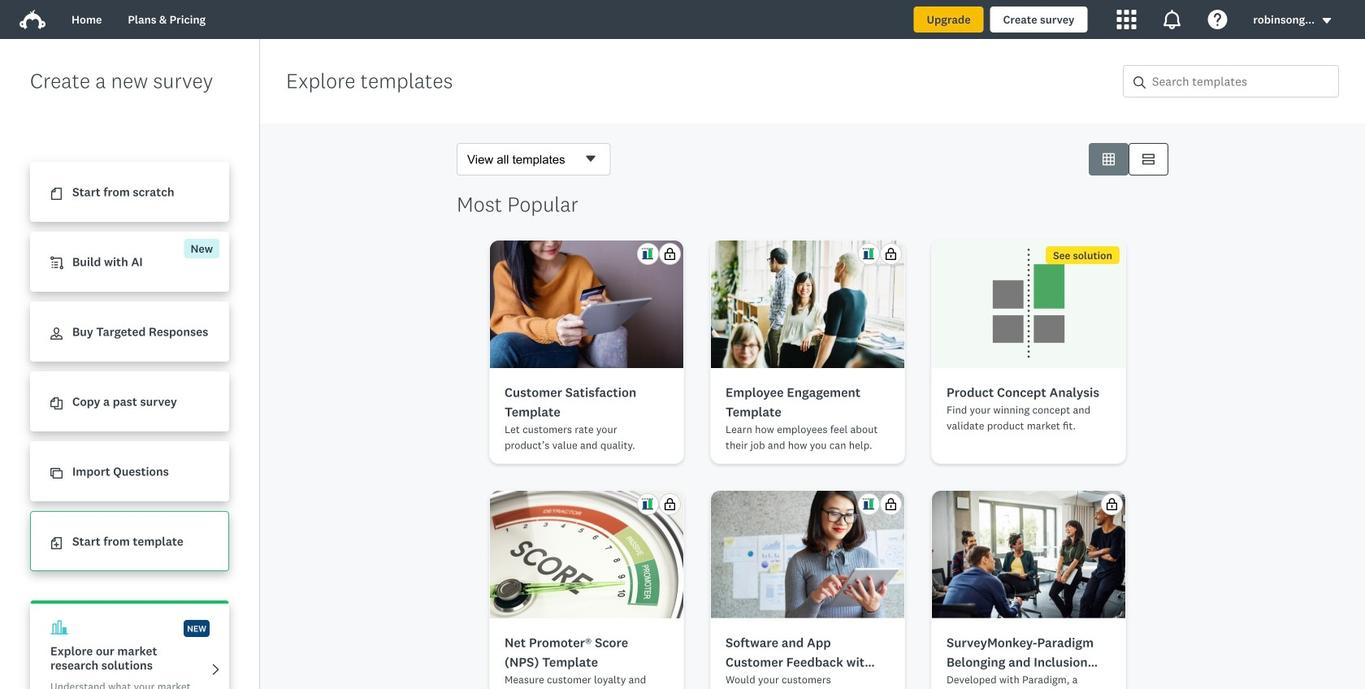 Task type: locate. For each thing, give the bounding box(es) containing it.
clone image
[[50, 467, 63, 480]]

product concept analysis image
[[932, 241, 1125, 368]]

0 vertical spatial lock image
[[664, 248, 676, 260]]

notification center icon image
[[1162, 10, 1182, 29]]

1 brand logo image from the top
[[20, 7, 46, 33]]

lock image
[[885, 248, 897, 260], [664, 498, 676, 510], [1106, 498, 1118, 510]]

net promoter® score (nps) template image
[[490, 491, 683, 618]]

chevronright image
[[210, 664, 222, 676]]

products icon image
[[1117, 10, 1136, 29], [1117, 10, 1136, 29]]

lock image for employee engagement template image
[[885, 248, 897, 260]]

0 horizontal spatial lock image
[[664, 248, 676, 260]]

Search templates field
[[1146, 66, 1338, 97]]

1 vertical spatial lock image
[[885, 498, 897, 510]]

lock image for customer satisfaction template image
[[664, 248, 676, 260]]

0 horizontal spatial lock image
[[664, 498, 676, 510]]

document image
[[50, 188, 63, 200]]

2 horizontal spatial lock image
[[1106, 498, 1118, 510]]

1 horizontal spatial lock image
[[885, 498, 897, 510]]

lock image
[[664, 248, 676, 260], [885, 498, 897, 510]]

brand logo image
[[20, 7, 46, 33], [20, 10, 46, 29]]

1 horizontal spatial lock image
[[885, 248, 897, 260]]

dropdown arrow icon image
[[1321, 15, 1333, 26], [1323, 18, 1331, 24]]

documentplus image
[[50, 537, 63, 549]]

lock image for software and app customer feedback with nps® image
[[885, 498, 897, 510]]



Task type: vqa. For each thing, say whether or not it's contained in the screenshot.
the left THE PRODUCTS ICON
no



Task type: describe. For each thing, give the bounding box(es) containing it.
user image
[[50, 328, 63, 340]]

textboxmultiple image
[[1142, 153, 1155, 165]]

software and app customer feedback with nps® image
[[711, 491, 904, 618]]

documentclone image
[[50, 398, 63, 410]]

lock image for net promoter® score (nps) template image
[[664, 498, 676, 510]]

grid image
[[1103, 153, 1115, 165]]

2 brand logo image from the top
[[20, 10, 46, 29]]

search image
[[1134, 76, 1146, 88]]

surveymonkey-paradigm belonging and inclusion template image
[[932, 491, 1125, 618]]

help icon image
[[1208, 10, 1227, 29]]

customer satisfaction template image
[[490, 241, 683, 368]]

employee engagement template image
[[711, 241, 904, 368]]



